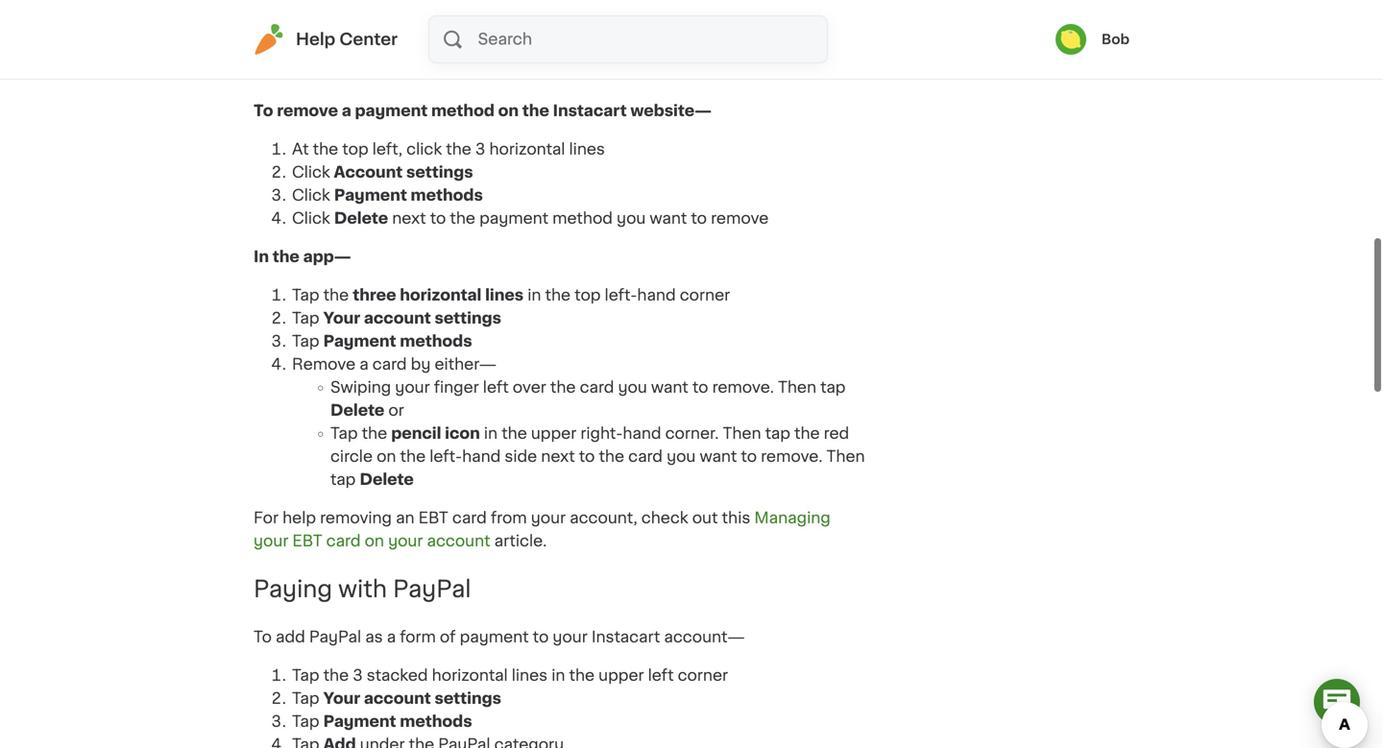 Task type: describe. For each thing, give the bounding box(es) containing it.
or
[[389, 403, 404, 419]]

2 horizontal spatial then
[[827, 449, 866, 465]]

to for to add paypal as a form of payment to your instacart account—
[[254, 630, 272, 645]]

card left by
[[373, 357, 407, 373]]

your up article.
[[531, 511, 566, 526]]

help center
[[296, 31, 398, 48]]

delete inside at the top left, click the 3 horizontal lines click account settings click payment methods click delete next to the payment method you want to remove
[[334, 211, 388, 226]]

remove a payment method
[[254, 52, 575, 75]]

remove. inside the 'in the upper right-hand corner. then tap the red circle on the left-hand side next to the card you want to remove. then tap'
[[761, 449, 823, 465]]

circle
[[331, 449, 373, 465]]

you inside the 'in the upper right-hand corner. then tap the red circle on the left-hand side next to the card you want to remove. then tap'
[[667, 449, 696, 465]]

paying
[[254, 578, 333, 601]]

over
[[513, 380, 547, 396]]

a down the center
[[355, 52, 369, 75]]

corner for tap the three horizontal lines in the top left-hand corner tap your account settings tap payment methods
[[680, 288, 731, 303]]

want inside at the top left, click the 3 horizontal lines click account settings click payment methods click delete next to the payment method you want to remove
[[650, 211, 687, 226]]

want inside the 'in the upper right-hand corner. then tap the red circle on the left-hand side next to the card you want to remove. then tap'
[[700, 449, 737, 465]]

lines inside at the top left, click the 3 horizontal lines click account settings click payment methods click delete next to the payment method you want to remove
[[569, 142, 605, 157]]

check
[[642, 511, 689, 526]]

red
[[824, 426, 850, 442]]

then inside swiping your finger left over the card you want to remove. then tap delete or
[[778, 380, 817, 396]]

methods for horizontal
[[400, 334, 472, 350]]

card inside the 'in the upper right-hand corner. then tap the red circle on the left-hand side next to the card you want to remove. then tap'
[[629, 449, 663, 465]]

1 horizontal spatial tap
[[766, 426, 791, 442]]

website—
[[631, 103, 712, 119]]

lines inside the tap the 3 stacked horizontal lines in the upper left corner tap your account settings tap payment methods
[[512, 668, 548, 684]]

0 vertical spatial on
[[498, 103, 519, 119]]

payment for three
[[323, 334, 396, 350]]

left- inside tap the three horizontal lines in the top left-hand corner tap your account settings tap payment methods
[[605, 288, 638, 303]]

this
[[722, 511, 751, 526]]

account inside managing your ebt card on your account
[[427, 534, 491, 549]]

on inside managing your ebt card on your account
[[365, 534, 384, 549]]

tap the pencil icon
[[331, 426, 480, 442]]

to add paypal as a form of payment to your instacart account—
[[254, 630, 746, 645]]

settings for horizontal
[[435, 311, 502, 326]]

1 horizontal spatial ebt
[[419, 511, 449, 526]]

paypal for add
[[309, 630, 362, 645]]

stacked
[[367, 668, 428, 684]]

by
[[411, 357, 431, 373]]

a up the account at top left
[[342, 103, 352, 119]]

payment for 3
[[323, 715, 396, 730]]

with
[[338, 578, 387, 601]]

to inside swiping your finger left over the card you want to remove. then tap delete or
[[693, 380, 709, 396]]

lines inside tap the three horizontal lines in the top left-hand corner tap your account settings tap payment methods
[[485, 288, 524, 303]]

1 vertical spatial hand
[[623, 426, 662, 442]]

account,
[[570, 511, 638, 526]]

three
[[353, 288, 396, 303]]

top inside tap the three horizontal lines in the top left-hand corner tap your account settings tap payment methods
[[575, 288, 601, 303]]

instacart image
[[254, 24, 284, 55]]

0 horizontal spatial remove
[[277, 103, 338, 119]]

0 vertical spatial instacart
[[553, 103, 627, 119]]

next inside the 'in the upper right-hand corner. then tap the red circle on the left-hand side next to the card you want to remove. then tap'
[[541, 449, 575, 465]]

top inside at the top left, click the 3 horizontal lines click account settings click payment methods click delete next to the payment method you want to remove
[[342, 142, 369, 157]]

help center link
[[254, 24, 398, 55]]

side
[[505, 449, 537, 465]]

2 vertical spatial hand
[[462, 449, 501, 465]]

tap the 3 stacked horizontal lines in the upper left corner tap your account settings tap payment methods
[[292, 668, 732, 730]]

an
[[396, 511, 415, 526]]

card inside managing your ebt card on your account
[[326, 534, 361, 549]]

horizontal inside the tap the 3 stacked horizontal lines in the upper left corner tap your account settings tap payment methods
[[432, 668, 508, 684]]

managing your ebt card on your account link
[[254, 511, 831, 549]]

1 vertical spatial method
[[431, 103, 495, 119]]

as
[[365, 630, 383, 645]]

article.
[[491, 534, 547, 549]]

for
[[254, 511, 279, 526]]

the inside swiping your finger left over the card you want to remove. then tap delete or
[[551, 380, 576, 396]]

2 vertical spatial delete
[[360, 473, 414, 488]]

help
[[283, 511, 316, 526]]

upper inside the 'in the upper right-hand corner. then tap the red circle on the left-hand side next to the card you want to remove. then tap'
[[531, 426, 577, 442]]

you inside at the top left, click the 3 horizontal lines click account settings click payment methods click delete next to the payment method you want to remove
[[617, 211, 646, 226]]

0 vertical spatial method
[[484, 52, 575, 75]]

for help removing an ebt card from your account, check out this
[[254, 511, 755, 526]]

hand inside tap the three horizontal lines in the top left-hand corner tap your account settings tap payment methods
[[638, 288, 676, 303]]

managing
[[755, 511, 831, 526]]

1 vertical spatial instacart
[[592, 630, 661, 645]]

tap the three horizontal lines in the top left-hand corner tap your account settings tap payment methods
[[292, 288, 731, 350]]

in inside tap the three horizontal lines in the top left-hand corner tap your account settings tap payment methods
[[528, 288, 542, 303]]

remove for remove a payment method
[[254, 52, 349, 75]]

account—
[[665, 630, 746, 645]]

your inside swiping your finger left over the card you want to remove. then tap delete or
[[395, 380, 430, 396]]



Task type: vqa. For each thing, say whether or not it's contained in the screenshot.
the Make it a gift
no



Task type: locate. For each thing, give the bounding box(es) containing it.
icon
[[445, 426, 480, 442]]

in inside the tap the 3 stacked horizontal lines in the upper left corner tap your account settings tap payment methods
[[552, 668, 566, 684]]

tap
[[292, 288, 320, 303], [292, 311, 320, 326], [292, 334, 320, 350], [331, 426, 358, 442], [292, 668, 320, 684], [292, 691, 320, 707], [292, 715, 320, 730]]

your up the tap the 3 stacked horizontal lines in the upper left corner tap your account settings tap payment methods
[[553, 630, 588, 645]]

corner inside the tap the 3 stacked horizontal lines in the upper left corner tap your account settings tap payment methods
[[678, 668, 729, 684]]

2 vertical spatial in
[[552, 668, 566, 684]]

click
[[292, 165, 330, 180], [292, 188, 330, 203], [292, 211, 330, 226]]

0 horizontal spatial top
[[342, 142, 369, 157]]

corner
[[680, 288, 731, 303], [678, 668, 729, 684]]

1 vertical spatial to
[[254, 630, 272, 645]]

0 vertical spatial top
[[342, 142, 369, 157]]

paypal up form at the left bottom of the page
[[393, 578, 471, 601]]

pencil
[[391, 426, 442, 442]]

0 vertical spatial paypal
[[393, 578, 471, 601]]

left-
[[605, 288, 638, 303], [430, 449, 462, 465]]

2 vertical spatial you
[[667, 449, 696, 465]]

horizontal inside tap the three horizontal lines in the top left-hand corner tap your account settings tap payment methods
[[400, 288, 482, 303]]

0 vertical spatial next
[[392, 211, 426, 226]]

0 vertical spatial upper
[[531, 426, 577, 442]]

methods down click
[[411, 188, 483, 203]]

settings up either— at the top left of the page
[[435, 311, 502, 326]]

horizontal down of
[[432, 668, 508, 684]]

payment down stacked
[[323, 715, 396, 730]]

account down three
[[364, 311, 431, 326]]

2 vertical spatial lines
[[512, 668, 548, 684]]

account for horizontal
[[364, 311, 431, 326]]

out
[[693, 511, 718, 526]]

in the upper right-hand corner. then tap the red circle on the left-hand side next to the card you want to remove. then tap
[[331, 426, 866, 488]]

tap up red
[[821, 380, 846, 396]]

corner inside tap the three horizontal lines in the top left-hand corner tap your account settings tap payment methods
[[680, 288, 731, 303]]

a right as
[[387, 630, 396, 645]]

1 vertical spatial paypal
[[309, 630, 362, 645]]

bob
[[1102, 33, 1130, 46]]

your
[[395, 380, 430, 396], [531, 511, 566, 526], [254, 534, 289, 549], [388, 534, 423, 549], [553, 630, 588, 645]]

1 vertical spatial on
[[377, 449, 396, 465]]

right-
[[581, 426, 623, 442]]

tap inside swiping your finger left over the card you want to remove. then tap delete or
[[821, 380, 846, 396]]

2 click from the top
[[292, 188, 330, 203]]

either—
[[435, 357, 497, 373]]

your inside tap the three horizontal lines in the top left-hand corner tap your account settings tap payment methods
[[323, 311, 361, 326]]

1 horizontal spatial upper
[[599, 668, 644, 684]]

0 horizontal spatial upper
[[531, 426, 577, 442]]

account
[[364, 311, 431, 326], [427, 534, 491, 549], [364, 691, 431, 707]]

in right icon
[[484, 426, 498, 442]]

remove for remove a card by either—
[[292, 357, 356, 373]]

0 horizontal spatial 3
[[353, 668, 363, 684]]

paypal
[[393, 578, 471, 601], [309, 630, 362, 645]]

0 horizontal spatial tap
[[331, 473, 356, 488]]

1 horizontal spatial remove
[[711, 211, 769, 226]]

0 vertical spatial want
[[650, 211, 687, 226]]

delete down circle
[[360, 473, 414, 488]]

app—
[[303, 250, 351, 265]]

1 vertical spatial top
[[575, 288, 601, 303]]

2 to from the top
[[254, 630, 272, 645]]

corner for tap the 3 stacked horizontal lines in the upper left corner tap your account settings tap payment methods
[[678, 668, 729, 684]]

horizontal
[[490, 142, 566, 157], [400, 288, 482, 303], [432, 668, 508, 684]]

in
[[254, 250, 269, 265]]

0 vertical spatial you
[[617, 211, 646, 226]]

card up check
[[629, 449, 663, 465]]

form
[[400, 630, 436, 645]]

remove down help
[[254, 52, 349, 75]]

2 horizontal spatial tap
[[821, 380, 846, 396]]

settings
[[407, 165, 473, 180], [435, 311, 502, 326], [435, 691, 502, 707]]

methods inside the tap the 3 stacked horizontal lines in the upper left corner tap your account settings tap payment methods
[[400, 715, 472, 730]]

from
[[491, 511, 527, 526]]

horizontal inside at the top left, click the 3 horizontal lines click account settings click payment methods click delete next to the payment method you want to remove
[[490, 142, 566, 157]]

card
[[373, 357, 407, 373], [580, 380, 615, 396], [629, 449, 663, 465], [453, 511, 487, 526], [326, 534, 361, 549]]

1 vertical spatial tap
[[766, 426, 791, 442]]

you
[[617, 211, 646, 226], [618, 380, 648, 396], [667, 449, 696, 465]]

1 vertical spatial then
[[723, 426, 762, 442]]

2 vertical spatial want
[[700, 449, 737, 465]]

remove inside at the top left, click the 3 horizontal lines click account settings click payment methods click delete next to the payment method you want to remove
[[711, 211, 769, 226]]

ebt inside managing your ebt card on your account
[[293, 534, 323, 549]]

account down 'for help removing an ebt card from your account, check out this'
[[427, 534, 491, 549]]

center
[[340, 31, 398, 48]]

delete down the account at top left
[[334, 211, 388, 226]]

settings inside the tap the 3 stacked horizontal lines in the upper left corner tap your account settings tap payment methods
[[435, 691, 502, 707]]

1 your from the top
[[323, 311, 361, 326]]

1 horizontal spatial next
[[541, 449, 575, 465]]

0 vertical spatial payment
[[334, 188, 407, 203]]

user avatar image
[[1056, 24, 1087, 55]]

card left from on the left of page
[[453, 511, 487, 526]]

1 vertical spatial remove.
[[761, 449, 823, 465]]

a
[[355, 52, 369, 75], [342, 103, 352, 119], [360, 357, 369, 373], [387, 630, 396, 645]]

0 vertical spatial account
[[364, 311, 431, 326]]

delete
[[334, 211, 388, 226], [331, 403, 385, 419], [360, 473, 414, 488]]

method inside at the top left, click the 3 horizontal lines click account settings click payment methods click delete next to the payment method you want to remove
[[553, 211, 613, 226]]

left inside swiping your finger left over the card you want to remove. then tap delete or
[[483, 380, 509, 396]]

tap left red
[[766, 426, 791, 442]]

on inside the 'in the upper right-hand corner. then tap the red circle on the left-hand side next to the card you want to remove. then tap'
[[377, 449, 396, 465]]

1 vertical spatial delete
[[331, 403, 385, 419]]

methods down stacked
[[400, 715, 472, 730]]

1 horizontal spatial in
[[528, 288, 542, 303]]

upper
[[531, 426, 577, 442], [599, 668, 644, 684]]

in down the to add paypal as a form of payment to your instacart account—
[[552, 668, 566, 684]]

payment inside at the top left, click the 3 horizontal lines click account settings click payment methods click delete next to the payment method you want to remove
[[334, 188, 407, 203]]

3 inside the tap the 3 stacked horizontal lines in the upper left corner tap your account settings tap payment methods
[[353, 668, 363, 684]]

left left over
[[483, 380, 509, 396]]

remove. inside swiping your finger left over the card you want to remove. then tap delete or
[[713, 380, 775, 396]]

account
[[334, 165, 403, 180]]

of
[[440, 630, 456, 645]]

payment
[[334, 188, 407, 203], [323, 334, 396, 350], [323, 715, 396, 730]]

instacart
[[553, 103, 627, 119], [592, 630, 661, 645]]

your down for
[[254, 534, 289, 549]]

click
[[407, 142, 442, 157]]

1 vertical spatial left
[[648, 668, 674, 684]]

remove up swiping
[[292, 357, 356, 373]]

methods inside tap the three horizontal lines in the top left-hand corner tap your account settings tap payment methods
[[400, 334, 472, 350]]

your inside the tap the 3 stacked horizontal lines in the upper left corner tap your account settings tap payment methods
[[323, 691, 361, 707]]

Search search field
[[476, 16, 828, 62]]

in inside the 'in the upper right-hand corner. then tap the red circle on the left-hand side next to the card you want to remove. then tap'
[[484, 426, 498, 442]]

0 vertical spatial tap
[[821, 380, 846, 396]]

want inside swiping your finger left over the card you want to remove. then tap delete or
[[652, 380, 689, 396]]

1 vertical spatial remove
[[711, 211, 769, 226]]

remove.
[[713, 380, 775, 396], [761, 449, 823, 465]]

left down account—
[[648, 668, 674, 684]]

remove
[[277, 103, 338, 119], [711, 211, 769, 226]]

in the app—
[[254, 250, 351, 265]]

2 vertical spatial click
[[292, 211, 330, 226]]

1 vertical spatial your
[[323, 691, 361, 707]]

account for stacked
[[364, 691, 431, 707]]

payment inside the tap the 3 stacked horizontal lines in the upper left corner tap your account settings tap payment methods
[[323, 715, 396, 730]]

0 vertical spatial corner
[[680, 288, 731, 303]]

1 vertical spatial left-
[[430, 449, 462, 465]]

methods inside at the top left, click the 3 horizontal lines click account settings click payment methods click delete next to the payment method you want to remove
[[411, 188, 483, 203]]

methods for stacked
[[400, 715, 472, 730]]

0 vertical spatial left-
[[605, 288, 638, 303]]

1 horizontal spatial 3
[[476, 142, 486, 157]]

1 vertical spatial you
[[618, 380, 648, 396]]

tap down circle
[[331, 473, 356, 488]]

2 vertical spatial horizontal
[[432, 668, 508, 684]]

1 vertical spatial horizontal
[[400, 288, 482, 303]]

1 horizontal spatial paypal
[[393, 578, 471, 601]]

swiping your finger left over the card you want to remove. then tap delete or
[[331, 380, 846, 419]]

1 vertical spatial corner
[[678, 668, 729, 684]]

to for to remove a payment method on the instacart website—
[[254, 103, 273, 119]]

1 to from the top
[[254, 103, 273, 119]]

delete inside swiping your finger left over the card you want to remove. then tap delete or
[[331, 403, 385, 419]]

0 vertical spatial left
[[483, 380, 509, 396]]

remove a card by either—
[[292, 357, 497, 373]]

0 vertical spatial methods
[[411, 188, 483, 203]]

next
[[392, 211, 426, 226], [541, 449, 575, 465]]

0 horizontal spatial next
[[392, 211, 426, 226]]

your for three
[[323, 311, 361, 326]]

remove. up "managing"
[[761, 449, 823, 465]]

left inside the tap the 3 stacked horizontal lines in the upper left corner tap your account settings tap payment methods
[[648, 668, 674, 684]]

next right 'side'
[[541, 449, 575, 465]]

card down removing
[[326, 534, 361, 549]]

to
[[254, 103, 273, 119], [254, 630, 272, 645]]

ebt
[[419, 511, 449, 526], [293, 534, 323, 549]]

0 horizontal spatial then
[[723, 426, 762, 442]]

2 vertical spatial then
[[827, 449, 866, 465]]

2 vertical spatial on
[[365, 534, 384, 549]]

add
[[276, 630, 305, 645]]

3 click from the top
[[292, 211, 330, 226]]

1 vertical spatial upper
[[599, 668, 644, 684]]

remove
[[254, 52, 349, 75], [292, 357, 356, 373]]

2 vertical spatial settings
[[435, 691, 502, 707]]

top
[[342, 142, 369, 157], [575, 288, 601, 303]]

1 vertical spatial next
[[541, 449, 575, 465]]

2 vertical spatial method
[[553, 211, 613, 226]]

paypal left as
[[309, 630, 362, 645]]

payment inside tap the three horizontal lines in the top left-hand corner tap your account settings tap payment methods
[[323, 334, 396, 350]]

1 vertical spatial click
[[292, 188, 330, 203]]

on
[[498, 103, 519, 119], [377, 449, 396, 465], [365, 534, 384, 549]]

account down stacked
[[364, 691, 431, 707]]

your for 3
[[323, 691, 361, 707]]

left,
[[373, 142, 403, 157]]

paypal for with
[[393, 578, 471, 601]]

payment inside at the top left, click the 3 horizontal lines click account settings click payment methods click delete next to the payment method you want to remove
[[480, 211, 549, 226]]

account inside the tap the 3 stacked horizontal lines in the upper left corner tap your account settings tap payment methods
[[364, 691, 431, 707]]

card up right-
[[580, 380, 615, 396]]

0 vertical spatial your
[[323, 311, 361, 326]]

methods
[[411, 188, 483, 203], [400, 334, 472, 350], [400, 715, 472, 730]]

the
[[523, 103, 550, 119], [313, 142, 339, 157], [446, 142, 472, 157], [450, 211, 476, 226], [273, 250, 300, 265], [323, 288, 349, 303], [545, 288, 571, 303], [551, 380, 576, 396], [362, 426, 387, 442], [502, 426, 527, 442], [795, 426, 820, 442], [400, 449, 426, 465], [599, 449, 625, 465], [323, 668, 349, 684], [569, 668, 595, 684]]

settings inside tap the three horizontal lines in the top left-hand corner tap your account settings tap payment methods
[[435, 311, 502, 326]]

1 vertical spatial want
[[652, 380, 689, 396]]

your
[[323, 311, 361, 326], [323, 691, 361, 707]]

2 vertical spatial methods
[[400, 715, 472, 730]]

method
[[484, 52, 575, 75], [431, 103, 495, 119], [553, 211, 613, 226]]

0 horizontal spatial in
[[484, 426, 498, 442]]

1 vertical spatial lines
[[485, 288, 524, 303]]

to down instacart image
[[254, 103, 273, 119]]

0 vertical spatial delete
[[334, 211, 388, 226]]

settings down of
[[435, 691, 502, 707]]

next down the account at top left
[[392, 211, 426, 226]]

corner.
[[666, 426, 719, 442]]

on down removing
[[365, 534, 384, 549]]

3 inside at the top left, click the 3 horizontal lines click account settings click payment methods click delete next to the payment method you want to remove
[[476, 142, 486, 157]]

help
[[296, 31, 336, 48]]

hand
[[638, 288, 676, 303], [623, 426, 662, 442], [462, 449, 501, 465]]

removing
[[320, 511, 392, 526]]

at
[[292, 142, 309, 157]]

then
[[778, 380, 817, 396], [723, 426, 762, 442], [827, 449, 866, 465]]

0 horizontal spatial ebt
[[293, 534, 323, 549]]

swiping
[[331, 380, 391, 396]]

upper inside the tap the 3 stacked horizontal lines in the upper left corner tap your account settings tap payment methods
[[599, 668, 644, 684]]

your down an
[[388, 534, 423, 549]]

1 horizontal spatial top
[[575, 288, 601, 303]]

0 vertical spatial click
[[292, 165, 330, 180]]

payment up remove a card by either—
[[323, 334, 396, 350]]

in
[[528, 288, 542, 303], [484, 426, 498, 442], [552, 668, 566, 684]]

next inside at the top left, click the 3 horizontal lines click account settings click payment methods click delete next to the payment method you want to remove
[[392, 211, 426, 226]]

settings down click
[[407, 165, 473, 180]]

1 vertical spatial settings
[[435, 311, 502, 326]]

left- inside the 'in the upper right-hand corner. then tap the red circle on the left-hand side next to the card you want to remove. then tap'
[[430, 449, 462, 465]]

payment
[[374, 52, 478, 75], [355, 103, 428, 119], [480, 211, 549, 226], [460, 630, 529, 645]]

1 horizontal spatial left
[[648, 668, 674, 684]]

bob link
[[1056, 24, 1130, 55]]

0 vertical spatial 3
[[476, 142, 486, 157]]

managing your ebt card on your account
[[254, 511, 831, 549]]

3 down to remove a payment method on the instacart website—
[[476, 142, 486, 157]]

finger
[[434, 380, 479, 396]]

account inside tap the three horizontal lines in the top left-hand corner tap your account settings tap payment methods
[[364, 311, 431, 326]]

a up swiping
[[360, 357, 369, 373]]

methods up by
[[400, 334, 472, 350]]

card inside swiping your finger left over the card you want to remove. then tap delete or
[[580, 380, 615, 396]]

0 vertical spatial in
[[528, 288, 542, 303]]

at the top left, click the 3 horizontal lines click account settings click payment methods click delete next to the payment method you want to remove
[[292, 142, 769, 226]]

to remove a payment method on the instacart website—
[[254, 103, 712, 119]]

to left the add
[[254, 630, 272, 645]]

instacart left account—
[[592, 630, 661, 645]]

ebt right an
[[419, 511, 449, 526]]

to
[[430, 211, 446, 226], [691, 211, 707, 226], [693, 380, 709, 396], [579, 449, 595, 465], [741, 449, 757, 465], [533, 630, 549, 645]]

tap
[[821, 380, 846, 396], [766, 426, 791, 442], [331, 473, 356, 488]]

in up over
[[528, 288, 542, 303]]

you inside swiping your finger left over the card you want to remove. then tap delete or
[[618, 380, 648, 396]]

0 horizontal spatial left-
[[430, 449, 462, 465]]

settings inside at the top left, click the 3 horizontal lines click account settings click payment methods click delete next to the payment method you want to remove
[[407, 165, 473, 180]]

2 your from the top
[[323, 691, 361, 707]]

your down by
[[395, 380, 430, 396]]

delete down swiping
[[331, 403, 385, 419]]

1 click from the top
[[292, 165, 330, 180]]

payment down the account at top left
[[334, 188, 407, 203]]

1 vertical spatial remove
[[292, 357, 356, 373]]

want
[[650, 211, 687, 226], [652, 380, 689, 396], [700, 449, 737, 465]]

0 vertical spatial hand
[[638, 288, 676, 303]]

instacart left 'website—'
[[553, 103, 627, 119]]

0 vertical spatial horizontal
[[490, 142, 566, 157]]

0 horizontal spatial left
[[483, 380, 509, 396]]

0 vertical spatial ebt
[[419, 511, 449, 526]]

0 horizontal spatial paypal
[[309, 630, 362, 645]]

0 vertical spatial then
[[778, 380, 817, 396]]

settings for stacked
[[435, 691, 502, 707]]

2 horizontal spatial in
[[552, 668, 566, 684]]

on down tap the pencil icon
[[377, 449, 396, 465]]

horizontal right three
[[400, 288, 482, 303]]

1 vertical spatial in
[[484, 426, 498, 442]]

2 vertical spatial payment
[[323, 715, 396, 730]]

1 horizontal spatial left-
[[605, 288, 638, 303]]

1 vertical spatial payment
[[323, 334, 396, 350]]

paying with paypal
[[254, 578, 471, 601]]

0 vertical spatial lines
[[569, 142, 605, 157]]

3 left stacked
[[353, 668, 363, 684]]

horizontal down to remove a payment method on the instacart website—
[[490, 142, 566, 157]]

left
[[483, 380, 509, 396], [648, 668, 674, 684]]

0 vertical spatial remove
[[254, 52, 349, 75]]

lines
[[569, 142, 605, 157], [485, 288, 524, 303], [512, 668, 548, 684]]

2 vertical spatial account
[[364, 691, 431, 707]]

remove. up corner.
[[713, 380, 775, 396]]

1 vertical spatial account
[[427, 534, 491, 549]]

1 horizontal spatial then
[[778, 380, 817, 396]]

ebt down help
[[293, 534, 323, 549]]

2 vertical spatial tap
[[331, 473, 356, 488]]

3
[[476, 142, 486, 157], [353, 668, 363, 684]]

0 vertical spatial to
[[254, 103, 273, 119]]

1 vertical spatial methods
[[400, 334, 472, 350]]

on up at the top left, click the 3 horizontal lines click account settings click payment methods click delete next to the payment method you want to remove
[[498, 103, 519, 119]]



